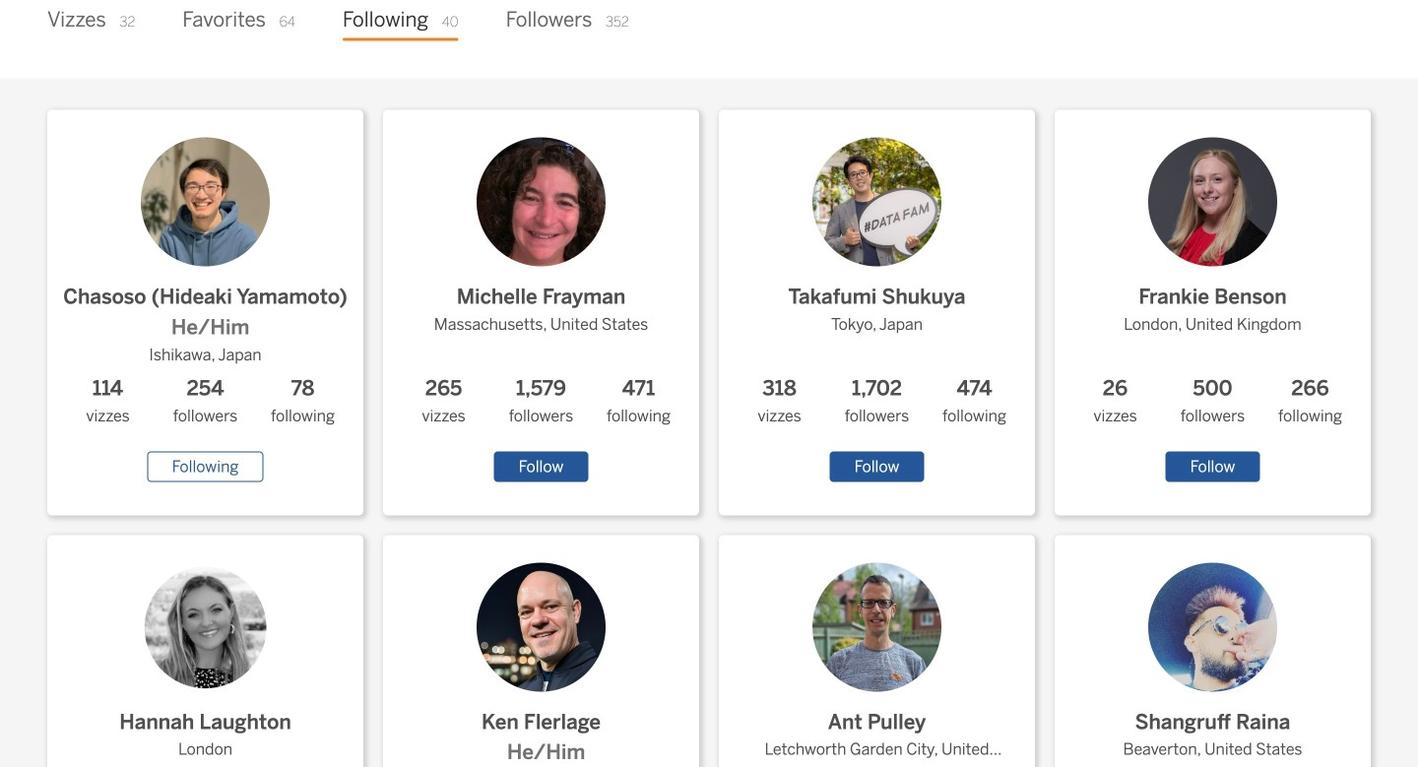 Task type: describe. For each thing, give the bounding box(es) containing it.
avatar image for ant pulley image
[[813, 563, 942, 692]]



Task type: vqa. For each thing, say whether or not it's contained in the screenshot.
the Avatar image for Ken Flerlage
yes



Task type: locate. For each thing, give the bounding box(es) containing it.
avatar image for frankie benson image
[[1149, 138, 1278, 267]]

avatar image for chasoso (hideaki yamamoto) image
[[141, 138, 270, 267]]

avatar image for shangruff raina image
[[1149, 563, 1278, 692]]

avatar image for michelle frayman image
[[477, 138, 606, 267]]

avatar image for takafumi shukuya image
[[813, 138, 942, 267]]

avatar image for hannah laughton image
[[141, 563, 270, 692]]

avatar image for ken flerlage image
[[477, 563, 606, 692]]



